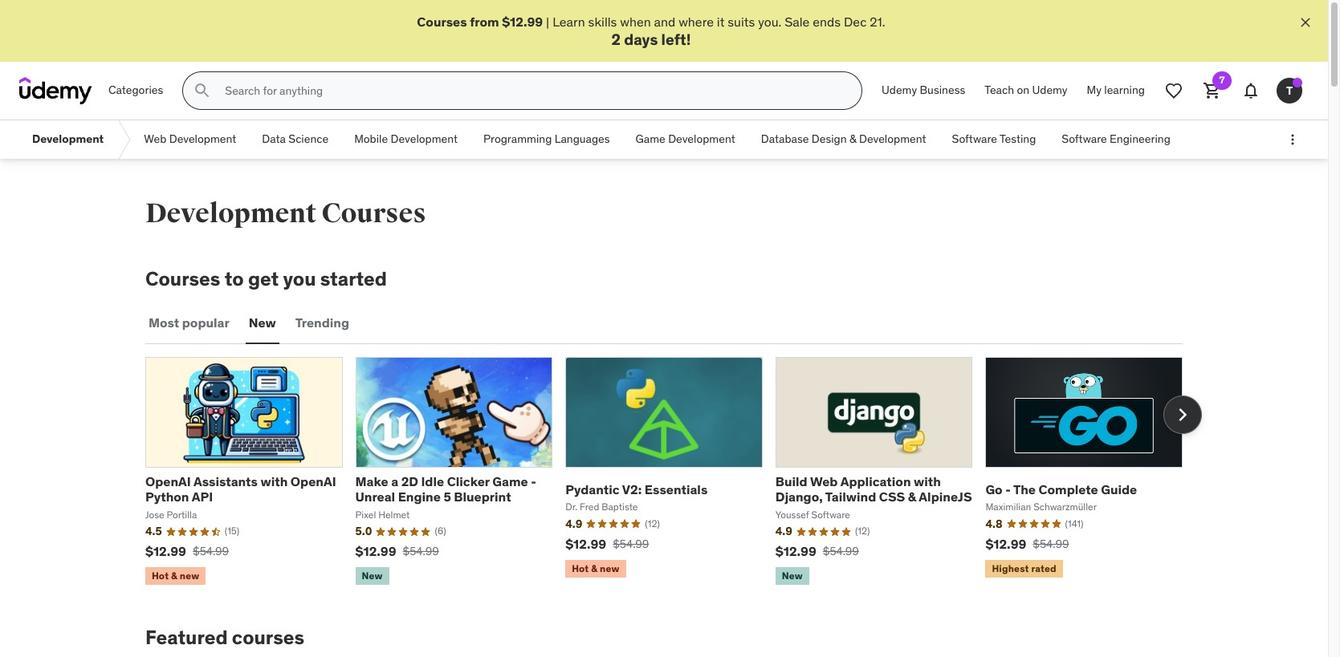 Task type: locate. For each thing, give the bounding box(es) containing it.
guide
[[1101, 482, 1137, 498]]

1 horizontal spatial game
[[636, 132, 666, 146]]

web right build
[[810, 474, 838, 490]]

learn
[[553, 14, 585, 30]]

udemy right on
[[1032, 83, 1068, 97]]

2 vertical spatial courses
[[145, 267, 220, 292]]

courses inside courses from $12.99 | learn skills when and where it suits you. sale ends dec 21. 2 days left!
[[417, 14, 467, 30]]

make
[[355, 474, 388, 490]]

0 horizontal spatial -
[[531, 474, 536, 490]]

most popular button
[[145, 304, 233, 343]]

complete
[[1039, 482, 1098, 498]]

0 vertical spatial &
[[850, 132, 857, 146]]

software down my
[[1062, 132, 1107, 146]]

left!
[[661, 30, 691, 49]]

$12.99
[[502, 14, 543, 30]]

my learning
[[1087, 83, 1145, 97]]

and
[[654, 14, 676, 30]]

0 vertical spatial courses
[[417, 14, 467, 30]]

- inside make a 2d idle clicker game - unreal engine 5 blueprint
[[531, 474, 536, 490]]

|
[[546, 14, 550, 30]]

data
[[262, 132, 286, 146]]

courses up the most popular
[[145, 267, 220, 292]]

carousel element
[[145, 357, 1202, 589]]

courses
[[417, 14, 467, 30], [322, 197, 426, 231], [145, 267, 220, 292]]

build web application with django, tailwind css & alpinejs
[[776, 474, 972, 505]]

alpinejs
[[919, 489, 972, 505]]

5
[[444, 489, 451, 505]]

1 vertical spatial game
[[493, 474, 528, 490]]

with inside openai assistants with openai python api
[[261, 474, 288, 490]]

0 horizontal spatial software
[[952, 132, 997, 146]]

0 horizontal spatial udemy
[[882, 83, 917, 97]]

suits
[[728, 14, 755, 30]]

web inside build web application with django, tailwind css & alpinejs
[[810, 474, 838, 490]]

1 vertical spatial web
[[810, 474, 838, 490]]

game
[[636, 132, 666, 146], [493, 474, 528, 490]]

2
[[612, 30, 621, 49]]

data science
[[262, 132, 329, 146]]

& inside build web application with django, tailwind css & alpinejs
[[908, 489, 917, 505]]

most popular
[[149, 315, 230, 331]]

1 horizontal spatial openai
[[291, 474, 336, 490]]

2 software from the left
[[1062, 132, 1107, 146]]

with right assistants
[[261, 474, 288, 490]]

business
[[920, 83, 966, 97]]

my learning link
[[1077, 72, 1155, 110]]

0 horizontal spatial &
[[850, 132, 857, 146]]

0 horizontal spatial openai
[[145, 474, 191, 490]]

1 horizontal spatial udemy
[[1032, 83, 1068, 97]]

courses from $12.99 | learn skills when and where it suits you. sale ends dec 21. 2 days left!
[[417, 14, 886, 49]]

udemy
[[882, 83, 917, 97], [1032, 83, 1068, 97]]

testing
[[1000, 132, 1036, 146]]

2 udemy from the left
[[1032, 83, 1068, 97]]

openai left api
[[145, 474, 191, 490]]

dec
[[844, 14, 867, 30]]

software left testing
[[952, 132, 997, 146]]

development
[[32, 132, 104, 146], [169, 132, 236, 146], [391, 132, 458, 146], [668, 132, 735, 146], [859, 132, 926, 146], [145, 197, 317, 231]]

7 link
[[1193, 72, 1232, 110]]

& right design
[[850, 132, 857, 146]]

tailwind
[[825, 489, 876, 505]]

courses left from at the top of the page
[[417, 14, 467, 30]]

make a 2d idle clicker game - unreal engine 5 blueprint link
[[355, 474, 536, 505]]

1 software from the left
[[952, 132, 997, 146]]

wishlist image
[[1165, 81, 1184, 101]]

categories
[[108, 83, 163, 97]]

0 horizontal spatial game
[[493, 474, 528, 490]]

openai
[[145, 474, 191, 490], [291, 474, 336, 490]]

days
[[624, 30, 658, 49]]

close image
[[1298, 14, 1314, 31]]

python
[[145, 489, 189, 505]]

get
[[248, 267, 279, 292]]

game right languages
[[636, 132, 666, 146]]

0 horizontal spatial web
[[144, 132, 167, 146]]

languages
[[555, 132, 610, 146]]

database
[[761, 132, 809, 146]]

1 openai from the left
[[145, 474, 191, 490]]

go
[[986, 482, 1003, 498]]

essentials
[[645, 482, 708, 498]]

sale
[[785, 14, 810, 30]]

- right go
[[1006, 482, 1011, 498]]

software testing
[[952, 132, 1036, 146]]

started
[[320, 267, 387, 292]]

1 udemy from the left
[[882, 83, 917, 97]]

1 horizontal spatial web
[[810, 474, 838, 490]]

game inside make a 2d idle clicker game - unreal engine 5 blueprint
[[493, 474, 528, 490]]

notifications image
[[1242, 81, 1261, 101]]

next image
[[1170, 402, 1196, 428]]

you have alerts image
[[1293, 78, 1303, 88]]

on
[[1017, 83, 1030, 97]]

pydantic v2: essentials
[[566, 482, 708, 498]]

mobile development link
[[341, 121, 471, 159]]

web right arrow pointing to subcategory menu links icon
[[144, 132, 167, 146]]

django,
[[776, 489, 823, 505]]

2d
[[401, 474, 418, 490]]

software
[[952, 132, 997, 146], [1062, 132, 1107, 146]]

2 with from the left
[[914, 474, 941, 490]]

-
[[531, 474, 536, 490], [1006, 482, 1011, 498]]

learning
[[1105, 83, 1145, 97]]

pydantic v2: essentials link
[[566, 482, 708, 498]]

courses up started
[[322, 197, 426, 231]]

1 vertical spatial &
[[908, 489, 917, 505]]

openai left make in the left of the page
[[291, 474, 336, 490]]

0 horizontal spatial with
[[261, 474, 288, 490]]

popular
[[182, 315, 230, 331]]

with right css
[[914, 474, 941, 490]]

submit search image
[[193, 81, 212, 101]]

courses to get you started
[[145, 267, 387, 292]]

css
[[879, 489, 905, 505]]

courses for courses from $12.99 | learn skills when and where it suits you. sale ends dec 21. 2 days left!
[[417, 14, 467, 30]]

1 horizontal spatial software
[[1062, 132, 1107, 146]]

1 horizontal spatial &
[[908, 489, 917, 505]]

1 horizontal spatial with
[[914, 474, 941, 490]]

t
[[1287, 83, 1293, 98]]

you
[[283, 267, 316, 292]]

& right css
[[908, 489, 917, 505]]

database design & development
[[761, 132, 926, 146]]

- right blueprint
[[531, 474, 536, 490]]

1 with from the left
[[261, 474, 288, 490]]

assistants
[[194, 474, 258, 490]]

game right clicker
[[493, 474, 528, 490]]

development inside "link"
[[859, 132, 926, 146]]

udemy left the business
[[882, 83, 917, 97]]

engineering
[[1110, 132, 1171, 146]]

design
[[812, 132, 847, 146]]



Task type: vqa. For each thing, say whether or not it's contained in the screenshot.
Application
yes



Task type: describe. For each thing, give the bounding box(es) containing it.
openai assistants with openai python api link
[[145, 474, 336, 505]]

when
[[620, 14, 651, 30]]

categories button
[[99, 72, 173, 110]]

0 vertical spatial game
[[636, 132, 666, 146]]

software for software testing
[[952, 132, 997, 146]]

teach on udemy link
[[975, 72, 1077, 110]]

programming
[[484, 132, 552, 146]]

more subcategory menu links image
[[1285, 132, 1301, 148]]

build
[[776, 474, 808, 490]]

1 horizontal spatial -
[[1006, 482, 1011, 498]]

courses for courses to get you started
[[145, 267, 220, 292]]

build web application with django, tailwind css & alpinejs link
[[776, 474, 972, 505]]

programming languages link
[[471, 121, 623, 159]]

2 openai from the left
[[291, 474, 336, 490]]

skills
[[588, 14, 617, 30]]

featured
[[145, 626, 228, 651]]

most
[[149, 315, 179, 331]]

api
[[192, 489, 213, 505]]

courses
[[232, 626, 304, 651]]

7
[[1220, 74, 1225, 86]]

programming languages
[[484, 132, 610, 146]]

mobile development
[[354, 132, 458, 146]]

t link
[[1271, 72, 1309, 110]]

with inside build web application with django, tailwind css & alpinejs
[[914, 474, 941, 490]]

it
[[717, 14, 725, 30]]

my
[[1087, 83, 1102, 97]]

development link
[[19, 121, 117, 159]]

from
[[470, 14, 499, 30]]

the
[[1013, 482, 1036, 498]]

software testing link
[[939, 121, 1049, 159]]

game development
[[636, 132, 735, 146]]

engine
[[398, 489, 441, 505]]

web development
[[144, 132, 236, 146]]

udemy business link
[[872, 72, 975, 110]]

software for software engineering
[[1062, 132, 1107, 146]]

blueprint
[[454, 489, 511, 505]]

make a 2d idle clicker game - unreal engine 5 blueprint
[[355, 474, 536, 505]]

teach on udemy
[[985, 83, 1068, 97]]

new
[[249, 315, 276, 331]]

trending
[[295, 315, 349, 331]]

1 vertical spatial courses
[[322, 197, 426, 231]]

data science link
[[249, 121, 341, 159]]

a
[[391, 474, 398, 490]]

arrow pointing to subcategory menu links image
[[117, 121, 131, 159]]

to
[[225, 267, 244, 292]]

you.
[[758, 14, 782, 30]]

application
[[841, 474, 911, 490]]

ends
[[813, 14, 841, 30]]

game development link
[[623, 121, 748, 159]]

openai assistants with openai python api
[[145, 474, 336, 505]]

0 vertical spatial web
[[144, 132, 167, 146]]

shopping cart with 7 items image
[[1203, 81, 1222, 101]]

where
[[679, 14, 714, 30]]

software engineering link
[[1049, 121, 1184, 159]]

Search for anything text field
[[222, 77, 843, 105]]

software engineering
[[1062, 132, 1171, 146]]

udemy image
[[19, 77, 92, 105]]

unreal
[[355, 489, 395, 505]]

featured courses
[[145, 626, 304, 651]]

web development link
[[131, 121, 249, 159]]

clicker
[[447, 474, 490, 490]]

& inside "link"
[[850, 132, 857, 146]]

21.
[[870, 14, 886, 30]]

development courses
[[145, 197, 426, 231]]

science
[[289, 132, 329, 146]]

database design & development link
[[748, 121, 939, 159]]

v2:
[[622, 482, 642, 498]]

go - the complete guide link
[[986, 482, 1137, 498]]

new button
[[246, 304, 279, 343]]

idle
[[421, 474, 444, 490]]

go - the complete guide
[[986, 482, 1137, 498]]

pydantic
[[566, 482, 620, 498]]

udemy business
[[882, 83, 966, 97]]



